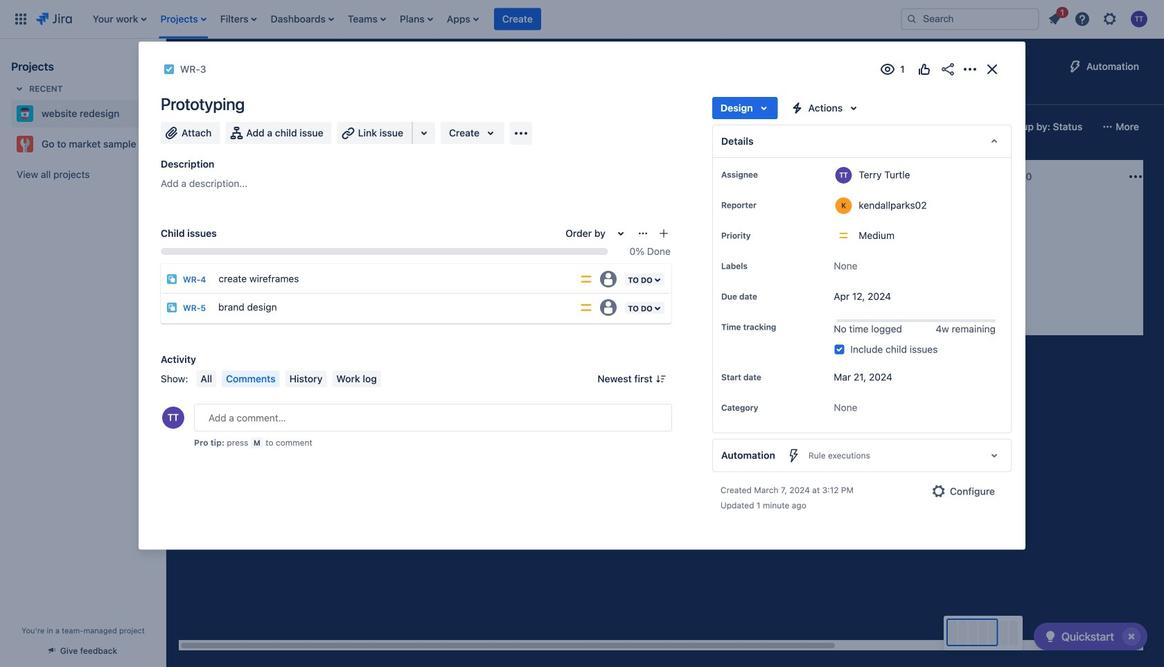 Task type: vqa. For each thing, say whether or not it's contained in the screenshot.
list
yes



Task type: locate. For each thing, give the bounding box(es) containing it.
close image
[[984, 61, 1001, 78]]

priority: medium image for issue type: sub-task icon
[[579, 301, 593, 315]]

banner
[[0, 0, 1164, 39]]

due date pin to top. only you can see pinned fields. image
[[760, 291, 771, 302]]

issue type: sub-task image
[[166, 274, 177, 285]]

1 horizontal spatial medium image
[[736, 272, 747, 283]]

2 priority: medium image from the top
[[579, 301, 593, 315]]

dialog
[[139, 42, 1026, 550]]

assignee pin to top. only you can see pinned fields. image
[[761, 169, 772, 180]]

None search field
[[901, 8, 1040, 30]]

2 vertical spatial task image
[[586, 272, 597, 283]]

actions image
[[962, 61, 979, 78]]

Search board text field
[[184, 117, 290, 137]]

tab list
[[175, 80, 926, 105]]

1 priority: medium image from the top
[[579, 272, 593, 286]]

priority: medium image
[[579, 272, 593, 286], [579, 301, 593, 315]]

list
[[86, 0, 890, 38], [1042, 5, 1156, 32]]

copy link to issue image
[[203, 63, 214, 74]]

0 vertical spatial priority: medium image
[[579, 272, 593, 286]]

collapse recent projects image
[[11, 80, 28, 97]]

high image
[[345, 236, 356, 247]]

1 vertical spatial medium image
[[736, 272, 747, 283]]

0 vertical spatial task image
[[164, 64, 175, 75]]

dismiss quickstart image
[[1121, 626, 1143, 648]]

0 vertical spatial medium image
[[541, 236, 552, 247]]

details element
[[712, 125, 1012, 158]]

0 horizontal spatial medium image
[[541, 236, 552, 247]]

1 vertical spatial task image
[[391, 236, 402, 247]]

more information about kendallparks02 image
[[835, 198, 852, 214]]

terry turtle image
[[927, 252, 944, 269]]

task image
[[164, 64, 175, 75], [391, 236, 402, 247], [586, 272, 597, 283]]

link web pages and more image
[[416, 125, 432, 141]]

medium image for the right task image
[[736, 272, 747, 283]]

jira image
[[36, 11, 72, 27], [36, 11, 72, 27]]

1 vertical spatial priority: medium image
[[579, 301, 593, 315]]

tab
[[243, 80, 276, 105]]

1 horizontal spatial list
[[1042, 5, 1156, 32]]

menu bar
[[194, 371, 384, 387]]

0 horizontal spatial list
[[86, 0, 890, 38]]

medium image
[[541, 236, 552, 247], [736, 272, 747, 283]]

check image
[[1042, 629, 1059, 645]]

due date: 20 march 2024 image
[[589, 254, 600, 265], [589, 254, 600, 265]]

list item
[[89, 0, 151, 38], [156, 0, 211, 38], [216, 0, 261, 38], [267, 0, 338, 38], [344, 0, 390, 38], [396, 0, 437, 38], [443, 0, 483, 38], [494, 0, 541, 38], [1042, 5, 1069, 30]]



Task type: describe. For each thing, give the bounding box(es) containing it.
more information about terry turtle image
[[835, 167, 852, 184]]

priority: medium image for issue type: sub-task image
[[579, 272, 593, 286]]

1 horizontal spatial task image
[[391, 236, 402, 247]]

Add a comment… field
[[194, 404, 672, 432]]

issue type: sub-task image
[[166, 302, 177, 313]]

create child image
[[658, 228, 669, 239]]

add app image
[[513, 125, 530, 142]]

vote options: no one has voted for this issue yet. image
[[916, 61, 933, 78]]

list item inside list
[[1042, 5, 1069, 30]]

reporter pin to top. only you can see pinned fields. image
[[759, 200, 771, 211]]

2 horizontal spatial task image
[[586, 272, 597, 283]]

show subtasks image
[[816, 277, 832, 294]]

primary element
[[8, 0, 890, 38]]

labels pin to top. only you can see pinned fields. image
[[750, 261, 762, 272]]

Search field
[[901, 8, 1040, 30]]

search image
[[906, 14, 918, 25]]

medium image for middle task image
[[541, 236, 552, 247]]

automation element
[[712, 439, 1012, 472]]

0 horizontal spatial task image
[[164, 64, 175, 75]]

automation image
[[1067, 58, 1084, 75]]

task image
[[195, 236, 207, 247]]

add people image
[[356, 119, 373, 135]]

issue actions image
[[637, 228, 649, 239]]



